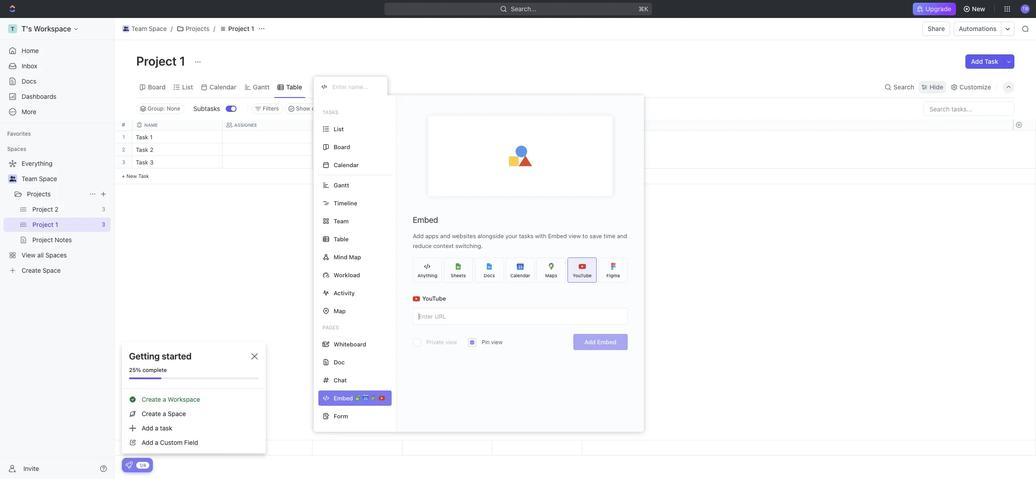 Task type: locate. For each thing, give the bounding box(es) containing it.
2 / from the left
[[213, 25, 215, 32]]

0 vertical spatial projects
[[186, 25, 209, 32]]

list down tasks
[[334, 125, 344, 132]]

row group containing ‎task 1
[[133, 131, 582, 184]]

1 horizontal spatial docs
[[484, 273, 495, 278]]

anything
[[417, 273, 437, 278]]

add
[[971, 58, 983, 65], [413, 232, 424, 240], [584, 339, 596, 346], [142, 425, 153, 432], [142, 439, 153, 447]]

1 and from the left
[[440, 232, 450, 240]]

a down add a task
[[155, 439, 158, 447]]

1
[[251, 25, 254, 32], [179, 54, 185, 68], [150, 134, 153, 141], [122, 134, 125, 140]]

0 vertical spatial gantt
[[253, 83, 270, 91]]

calendar left maps
[[510, 273, 530, 278]]

create
[[142, 396, 161, 403], [142, 410, 161, 418]]

and right time
[[617, 232, 627, 240]]

a
[[163, 396, 166, 403], [163, 410, 166, 418], [155, 425, 158, 432], [155, 439, 158, 447]]

new for new
[[972, 5, 985, 13]]

map down activity on the bottom left of page
[[334, 307, 346, 315]]

view button
[[313, 81, 343, 93]]

project 1
[[228, 25, 254, 32], [136, 54, 188, 68]]

show closed
[[296, 105, 329, 112]]

table
[[286, 83, 302, 91], [334, 235, 349, 243]]

2 create from the top
[[142, 410, 161, 418]]

1 horizontal spatial map
[[349, 253, 361, 261]]

0 horizontal spatial /
[[171, 25, 173, 32]]

2 for 1
[[122, 147, 125, 152]]

calendar
[[210, 83, 236, 91], [334, 161, 359, 168], [510, 273, 530, 278]]

pin
[[482, 339, 490, 346]]

0 vertical spatial board
[[148, 83, 166, 91]]

press space to select this row. row containing 2
[[115, 143, 133, 156]]

1 vertical spatial youtube
[[422, 295, 446, 302]]

customize
[[960, 83, 991, 91]]

add inside add embed button
[[584, 339, 596, 346]]

grid
[[115, 120, 1036, 456]]

0 horizontal spatial projects
[[27, 190, 51, 198]]

inbox link
[[4, 59, 111, 73]]

do down tasks
[[326, 147, 334, 153]]

‎task 1
[[136, 134, 153, 141]]

to do for ‎task 2
[[318, 147, 334, 153]]

switching.
[[455, 242, 483, 250]]

new for new task
[[126, 173, 137, 179]]

team space right user group image
[[131, 25, 167, 32]]

calendar up timeline
[[334, 161, 359, 168]]

table link
[[284, 81, 302, 93]]

youtube right maps
[[573, 273, 592, 278]]

add a custom field
[[142, 439, 198, 447]]

1 horizontal spatial projects link
[[174, 23, 212, 34]]

create for create a workspace
[[142, 396, 161, 403]]

board down tasks
[[334, 143, 350, 150]]

1 vertical spatial table
[[334, 235, 349, 243]]

gantt inside "link"
[[253, 83, 270, 91]]

getting
[[129, 351, 160, 362]]

1 ‎task from the top
[[136, 134, 148, 141]]

task for new task
[[138, 173, 149, 179]]

reduce
[[413, 242, 432, 250]]

time
[[604, 232, 615, 240]]

your
[[505, 232, 517, 240]]

0 vertical spatial do
[[326, 147, 334, 153]]

row
[[133, 120, 582, 131]]

add inside "add apps and websites alongside your tasks with embed view to save time and reduce context switching."
[[413, 232, 424, 240]]

0 horizontal spatial team space
[[22, 175, 57, 183]]

0 vertical spatial task
[[985, 58, 998, 65]]

table up mind
[[334, 235, 349, 243]]

1 vertical spatial do
[[326, 160, 334, 165]]

0 vertical spatial docs
[[22, 77, 36, 85]]

team down timeline
[[334, 217, 349, 225]]

board
[[148, 83, 166, 91], [334, 143, 350, 150]]

1 horizontal spatial table
[[334, 235, 349, 243]]

getting started
[[129, 351, 192, 362]]

team space right user group icon
[[22, 175, 57, 183]]

2 vertical spatial team
[[334, 217, 349, 225]]

2 up task 3
[[150, 146, 153, 153]]

space down create a workspace
[[168, 410, 186, 418]]

dashboards link
[[4, 89, 111, 104]]

0 horizontal spatial calendar
[[210, 83, 236, 91]]

0 horizontal spatial map
[[334, 307, 346, 315]]

1 vertical spatial projects
[[27, 190, 51, 198]]

0 horizontal spatial table
[[286, 83, 302, 91]]

2 horizontal spatial view
[[569, 232, 581, 240]]

new
[[972, 5, 985, 13], [126, 173, 137, 179]]

map right mind
[[349, 253, 361, 261]]

0 vertical spatial ‎task
[[136, 134, 148, 141]]

2 vertical spatial embed
[[597, 339, 617, 346]]

0 vertical spatial to do
[[318, 147, 334, 153]]

press space to select this row. row containing 3
[[115, 156, 133, 169]]

1 horizontal spatial new
[[972, 5, 985, 13]]

0 vertical spatial team space link
[[120, 23, 169, 34]]

view left save
[[569, 232, 581, 240]]

1 vertical spatial space
[[39, 175, 57, 183]]

0 vertical spatial map
[[349, 253, 361, 261]]

create for create a space
[[142, 410, 161, 418]]

2 to do from the top
[[318, 160, 334, 165]]

0 vertical spatial space
[[149, 25, 167, 32]]

team space link
[[120, 23, 169, 34], [22, 172, 109, 186]]

1 create from the top
[[142, 396, 161, 403]]

a up create a space
[[163, 396, 166, 403]]

2 vertical spatial to
[[583, 232, 588, 240]]

2 and from the left
[[617, 232, 627, 240]]

0 vertical spatial team
[[131, 25, 147, 32]]

0 vertical spatial calendar
[[210, 83, 236, 91]]

1 do from the top
[[326, 147, 334, 153]]

task down ‎task 2
[[136, 159, 148, 166]]

1 horizontal spatial list
[[334, 125, 344, 132]]

1 horizontal spatial /
[[213, 25, 215, 32]]

team
[[131, 25, 147, 32], [22, 175, 37, 183], [334, 217, 349, 225]]

1 horizontal spatial 2
[[150, 146, 153, 153]]

youtube down the 'anything'
[[422, 295, 446, 302]]

2 to do cell from the top
[[313, 156, 402, 168]]

gantt up timeline
[[334, 181, 349, 189]]

3
[[150, 159, 153, 166], [122, 159, 125, 165]]

tree inside sidebar navigation
[[4, 156, 111, 278]]

task 3
[[136, 159, 153, 166]]

0 vertical spatial new
[[972, 5, 985, 13]]

space right user group image
[[149, 25, 167, 32]]

0 horizontal spatial 2
[[122, 147, 125, 152]]

projects link inside tree
[[27, 187, 85, 201]]

onboarding checklist button image
[[125, 462, 133, 469]]

1 vertical spatial to do
[[318, 160, 334, 165]]

create up add a task
[[142, 410, 161, 418]]

0 horizontal spatial and
[[440, 232, 450, 240]]

and up context
[[440, 232, 450, 240]]

2 horizontal spatial embed
[[597, 339, 617, 346]]

grid containing ‎task 1
[[115, 120, 1036, 456]]

0 horizontal spatial gantt
[[253, 83, 270, 91]]

1 horizontal spatial space
[[149, 25, 167, 32]]

‎task up ‎task 2
[[136, 134, 148, 141]]

1 2 3
[[122, 134, 125, 165]]

1 vertical spatial calendar
[[334, 161, 359, 168]]

1 vertical spatial gantt
[[334, 181, 349, 189]]

1 vertical spatial team space
[[22, 175, 57, 183]]

3 down ‎task 2
[[150, 159, 153, 166]]

calendar up subtasks button
[[210, 83, 236, 91]]

0 vertical spatial table
[[286, 83, 302, 91]]

0 vertical spatial to do cell
[[313, 143, 402, 156]]

1 horizontal spatial calendar
[[334, 161, 359, 168]]

new down task 3
[[126, 173, 137, 179]]

chat
[[334, 377, 347, 384]]

1 horizontal spatial view
[[491, 339, 503, 346]]

2 vertical spatial task
[[138, 173, 149, 179]]

0 horizontal spatial project 1
[[136, 54, 188, 68]]

0 horizontal spatial new
[[126, 173, 137, 179]]

view right pin in the left bottom of the page
[[491, 339, 503, 346]]

task
[[160, 425, 172, 432]]

docs down inbox
[[22, 77, 36, 85]]

1 vertical spatial embed
[[548, 232, 567, 240]]

1 vertical spatial to do cell
[[313, 156, 402, 168]]

docs
[[22, 77, 36, 85], [484, 273, 495, 278]]

a for space
[[163, 410, 166, 418]]

mind map
[[334, 253, 361, 261]]

row inside grid
[[133, 120, 582, 131]]

customize button
[[948, 81, 994, 93]]

task up customize
[[985, 58, 998, 65]]

2 horizontal spatial calendar
[[510, 273, 530, 278]]

press space to select this row. row
[[115, 131, 133, 143], [133, 131, 582, 145], [115, 143, 133, 156], [133, 143, 582, 157], [115, 156, 133, 169], [133, 156, 582, 170], [133, 441, 582, 456]]

1 to do cell from the top
[[313, 143, 402, 156]]

space right user group icon
[[39, 175, 57, 183]]

0 horizontal spatial team
[[22, 175, 37, 183]]

subtasks button
[[190, 102, 226, 116]]

task
[[985, 58, 998, 65], [136, 159, 148, 166], [138, 173, 149, 179]]

projects link
[[174, 23, 212, 34], [27, 187, 85, 201]]

1 horizontal spatial team
[[131, 25, 147, 32]]

team space inside tree
[[22, 175, 57, 183]]

create up create a space
[[142, 396, 161, 403]]

to do cell
[[313, 143, 402, 156], [313, 156, 402, 168]]

2 inside 1 2 3
[[122, 147, 125, 152]]

gantt left table link
[[253, 83, 270, 91]]

row group
[[115, 131, 133, 184], [133, 131, 582, 184], [1013, 131, 1036, 184], [1013, 441, 1036, 456]]

2 for ‎task
[[150, 146, 153, 153]]

1 horizontal spatial project
[[228, 25, 249, 32]]

view inside "add apps and websites alongside your tasks with embed view to save time and reduce context switching."
[[569, 232, 581, 240]]

space
[[149, 25, 167, 32], [39, 175, 57, 183], [168, 410, 186, 418]]

new inside new button
[[972, 5, 985, 13]]

tree containing team space
[[4, 156, 111, 278]]

1 vertical spatial projects link
[[27, 187, 85, 201]]

1 to do from the top
[[318, 147, 334, 153]]

/
[[171, 25, 173, 32], [213, 25, 215, 32]]

cell
[[223, 131, 313, 143], [313, 131, 402, 143], [402, 131, 492, 143], [223, 143, 313, 156], [402, 143, 492, 156], [223, 156, 313, 168], [402, 156, 492, 168]]

1 horizontal spatial 3
[[150, 159, 153, 166]]

a for task
[[155, 425, 158, 432]]

1 horizontal spatial embed
[[548, 232, 567, 240]]

inbox
[[22, 62, 37, 70]]

0 vertical spatial list
[[182, 83, 193, 91]]

a left task
[[155, 425, 158, 432]]

map
[[349, 253, 361, 261], [334, 307, 346, 315]]

‎task
[[136, 134, 148, 141], [136, 146, 148, 153]]

0 horizontal spatial docs
[[22, 77, 36, 85]]

2 ‎task from the top
[[136, 146, 148, 153]]

team right user group image
[[131, 25, 147, 32]]

team space
[[131, 25, 167, 32], [22, 175, 57, 183]]

0 vertical spatial youtube
[[573, 273, 592, 278]]

pin view
[[482, 339, 503, 346]]

docs right sheets
[[484, 273, 495, 278]]

task inside button
[[985, 58, 998, 65]]

new up automations
[[972, 5, 985, 13]]

private
[[426, 339, 444, 346]]

view right private
[[445, 339, 457, 346]]

0 vertical spatial project
[[228, 25, 249, 32]]

task down task 3
[[138, 173, 149, 179]]

table up show
[[286, 83, 302, 91]]

2 horizontal spatial team
[[334, 217, 349, 225]]

a up task
[[163, 410, 166, 418]]

1 vertical spatial list
[[334, 125, 344, 132]]

1 vertical spatial ‎task
[[136, 146, 148, 153]]

1 vertical spatial create
[[142, 410, 161, 418]]

0 vertical spatial to
[[318, 147, 325, 153]]

1 vertical spatial board
[[334, 143, 350, 150]]

1 horizontal spatial team space
[[131, 25, 167, 32]]

list
[[182, 83, 193, 91], [334, 125, 344, 132]]

2 do from the top
[[326, 160, 334, 165]]

favorites button
[[4, 129, 35, 139]]

to do for task 3
[[318, 160, 334, 165]]

1 vertical spatial task
[[136, 159, 148, 166]]

embed inside add embed button
[[597, 339, 617, 346]]

view
[[569, 232, 581, 240], [445, 339, 457, 346], [491, 339, 503, 346]]

project
[[228, 25, 249, 32], [136, 54, 177, 68]]

add task button
[[966, 54, 1004, 69]]

list up subtasks button
[[182, 83, 193, 91]]

1 vertical spatial project
[[136, 54, 177, 68]]

3 left task 3
[[122, 159, 125, 165]]

0 vertical spatial project 1
[[228, 25, 254, 32]]

0 horizontal spatial view
[[445, 339, 457, 346]]

add for add a task
[[142, 425, 153, 432]]

2 left ‎task 2
[[122, 147, 125, 152]]

0 vertical spatial projects link
[[174, 23, 212, 34]]

1 vertical spatial team
[[22, 175, 37, 183]]

add inside add task button
[[971, 58, 983, 65]]

tree
[[4, 156, 111, 278]]

0 horizontal spatial space
[[39, 175, 57, 183]]

0 vertical spatial embed
[[413, 215, 438, 225]]

0 horizontal spatial projects link
[[27, 187, 85, 201]]

youtube
[[573, 273, 592, 278], [422, 295, 446, 302]]

Enter name... field
[[331, 83, 380, 91]]

websites
[[452, 232, 476, 240]]

maps
[[545, 273, 557, 278]]

show closed button
[[285, 103, 333, 114]]

0 horizontal spatial youtube
[[422, 295, 446, 302]]

1 inside 1 2 3
[[122, 134, 125, 140]]

0 horizontal spatial team space link
[[22, 172, 109, 186]]

1 / from the left
[[171, 25, 173, 32]]

do up timeline
[[326, 160, 334, 165]]

to do
[[318, 147, 334, 153], [318, 160, 334, 165]]

board left the list link
[[148, 83, 166, 91]]

team right user group icon
[[22, 175, 37, 183]]

sidebar navigation
[[0, 18, 115, 479]]

gantt
[[253, 83, 270, 91], [334, 181, 349, 189]]

1 vertical spatial new
[[126, 173, 137, 179]]

1 horizontal spatial projects
[[186, 25, 209, 32]]

‎task down ‎task 1
[[136, 146, 148, 153]]

share
[[928, 25, 945, 32]]

to
[[318, 147, 325, 153], [318, 160, 325, 165], [583, 232, 588, 240]]

Enter URL text field
[[413, 308, 627, 325]]



Task type: vqa. For each thing, say whether or not it's contained in the screenshot.
reduce
yes



Task type: describe. For each thing, give the bounding box(es) containing it.
25% complete
[[129, 367, 167, 374]]

to for ‎task 2
[[318, 147, 325, 153]]

1 horizontal spatial project 1
[[228, 25, 254, 32]]

pages
[[322, 325, 339, 331]]

mind
[[334, 253, 347, 261]]

add embed button
[[573, 334, 628, 350]]

add for add a custom field
[[142, 439, 153, 447]]

hide button
[[919, 81, 946, 93]]

docs link
[[4, 74, 111, 89]]

user group image
[[123, 27, 129, 31]]

embed inside "add apps and websites alongside your tasks with embed view to save time and reduce context switching."
[[548, 232, 567, 240]]

new button
[[959, 2, 991, 16]]

0 horizontal spatial list
[[182, 83, 193, 91]]

Search tasks... text field
[[924, 102, 1014, 116]]

add apps and websites alongside your tasks with embed view to save time and reduce context switching.
[[413, 232, 627, 250]]

to for task 3
[[318, 160, 325, 165]]

view for private view
[[445, 339, 457, 346]]

search...
[[511, 5, 536, 13]]

press space to select this row. row containing task 3
[[133, 156, 582, 170]]

calendar link
[[208, 81, 236, 93]]

1 vertical spatial docs
[[484, 273, 495, 278]]

1 horizontal spatial team space link
[[120, 23, 169, 34]]

dashboards
[[22, 93, 56, 100]]

create a space
[[142, 410, 186, 418]]

1 horizontal spatial youtube
[[573, 273, 592, 278]]

home link
[[4, 44, 111, 58]]

add for add embed
[[584, 339, 596, 346]]

started
[[162, 351, 192, 362]]

create a workspace
[[142, 396, 200, 403]]

whiteboard
[[334, 341, 366, 348]]

projects inside tree
[[27, 190, 51, 198]]

onboarding checklist button element
[[125, 462, 133, 469]]

spaces
[[7, 146, 26, 152]]

add embed
[[584, 339, 617, 346]]

share button
[[922, 22, 950, 36]]

to inside "add apps and websites alongside your tasks with embed view to save time and reduce context switching."
[[583, 232, 588, 240]]

a for custom
[[155, 439, 158, 447]]

docs inside sidebar navigation
[[22, 77, 36, 85]]

1 vertical spatial team space link
[[22, 172, 109, 186]]

to do cell for ‎task 2
[[313, 143, 402, 156]]

1 vertical spatial project 1
[[136, 54, 188, 68]]

timeline
[[334, 199, 357, 207]]

to do cell for task 3
[[313, 156, 402, 168]]

‎task for ‎task 2
[[136, 146, 148, 153]]

workspace
[[168, 396, 200, 403]]

1 horizontal spatial board
[[334, 143, 350, 150]]

gantt link
[[251, 81, 270, 93]]

view button
[[313, 76, 343, 98]]

task for add task
[[985, 58, 998, 65]]

row group containing 1 2 3
[[115, 131, 133, 184]]

0 horizontal spatial embed
[[413, 215, 438, 225]]

search
[[894, 83, 914, 91]]

tasks
[[322, 109, 338, 115]]

complete
[[143, 367, 167, 374]]

closed
[[312, 105, 329, 112]]

0 vertical spatial team space
[[131, 25, 167, 32]]

25%
[[129, 367, 141, 374]]

alongside
[[478, 232, 504, 240]]

private view
[[426, 339, 457, 346]]

view
[[325, 83, 340, 91]]

space inside tree
[[39, 175, 57, 183]]

⌘k
[[638, 5, 648, 13]]

search button
[[882, 81, 917, 93]]

list link
[[180, 81, 193, 93]]

upgrade
[[926, 5, 951, 13]]

project 1 link
[[217, 23, 256, 34]]

hide
[[930, 83, 943, 91]]

sheets
[[451, 273, 466, 278]]

add for add apps and websites alongside your tasks with embed view to save time and reduce context switching.
[[413, 232, 424, 240]]

subtasks
[[193, 105, 220, 112]]

automations button
[[954, 22, 1001, 36]]

upgrade link
[[913, 3, 956, 15]]

2 vertical spatial space
[[168, 410, 186, 418]]

home
[[22, 47, 39, 54]]

add for add task
[[971, 58, 983, 65]]

1 horizontal spatial gantt
[[334, 181, 349, 189]]

do for 3
[[326, 160, 334, 165]]

2 vertical spatial calendar
[[510, 273, 530, 278]]

press space to select this row. row containing 1
[[115, 131, 133, 143]]

a for workspace
[[163, 396, 166, 403]]

activity
[[334, 289, 355, 297]]

‎task for ‎task 1
[[136, 134, 148, 141]]

team inside tree
[[22, 175, 37, 183]]

context
[[433, 242, 454, 250]]

#
[[122, 121, 125, 128]]

press space to select this row. row containing ‎task 2
[[133, 143, 582, 157]]

apps
[[425, 232, 439, 240]]

show
[[296, 105, 310, 112]]

do for 2
[[326, 147, 334, 153]]

workload
[[334, 271, 360, 279]]

tasks
[[519, 232, 533, 240]]

favorites
[[7, 130, 31, 137]]

figma
[[606, 273, 620, 278]]

‎task 2
[[136, 146, 153, 153]]

automations
[[959, 25, 997, 32]]

0 horizontal spatial 3
[[122, 159, 125, 165]]

doc
[[334, 359, 345, 366]]

1/4
[[139, 463, 146, 468]]

view for pin view
[[491, 339, 503, 346]]

save
[[590, 232, 602, 240]]

add task
[[971, 58, 998, 65]]

user group image
[[9, 176, 16, 182]]

form
[[334, 413, 348, 420]]

board link
[[146, 81, 166, 93]]

press space to select this row. row containing ‎task 1
[[133, 131, 582, 145]]

close image
[[251, 353, 258, 360]]

with
[[535, 232, 546, 240]]

1 vertical spatial map
[[334, 307, 346, 315]]

new task
[[126, 173, 149, 179]]

custom
[[160, 439, 183, 447]]

field
[[184, 439, 198, 447]]

invite
[[23, 465, 39, 472]]

0 horizontal spatial board
[[148, 83, 166, 91]]

add a task
[[142, 425, 172, 432]]



